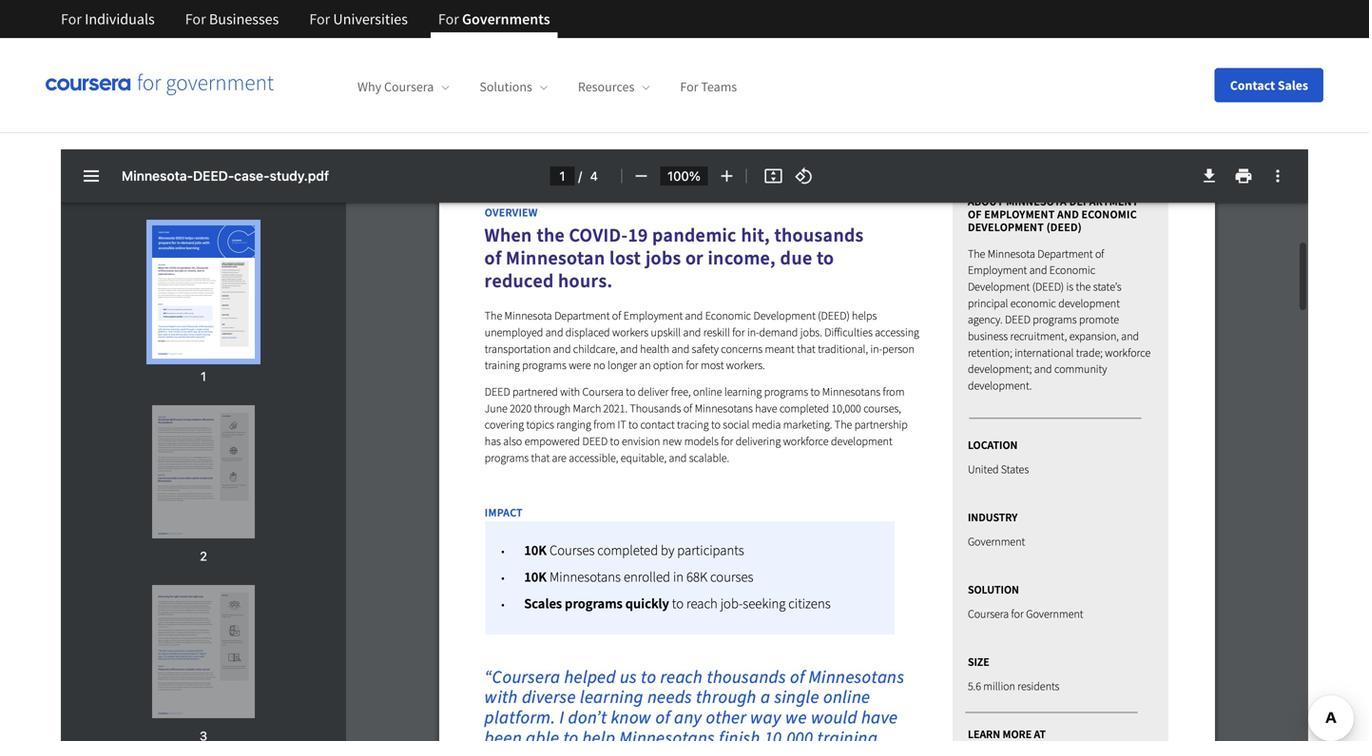 Task type: describe. For each thing, give the bounding box(es) containing it.
for businesses
[[185, 10, 279, 29]]

solutions link
[[480, 78, 548, 95]]

solutions
[[480, 78, 533, 95]]

resources
[[578, 78, 635, 95]]

coursera for government image
[[46, 74, 274, 96]]

for for universities
[[309, 10, 330, 29]]

for left teams
[[681, 78, 699, 95]]

contact sales button
[[1216, 68, 1324, 102]]

businesses
[[209, 10, 279, 29]]

why
[[358, 78, 382, 95]]

resources link
[[578, 78, 650, 95]]

sales
[[1278, 77, 1309, 94]]

for for businesses
[[185, 10, 206, 29]]

individuals
[[85, 10, 155, 29]]

for universities
[[309, 10, 408, 29]]

contact
[[1231, 77, 1276, 94]]



Task type: vqa. For each thing, say whether or not it's contained in the screenshot.
Coursera YouTube image
no



Task type: locate. For each thing, give the bounding box(es) containing it.
for for individuals
[[61, 10, 82, 29]]

for governments
[[438, 10, 551, 29]]

universities
[[333, 10, 408, 29]]

why coursera link
[[358, 78, 449, 95]]

for
[[61, 10, 82, 29], [185, 10, 206, 29], [309, 10, 330, 29], [438, 10, 459, 29], [681, 78, 699, 95]]

contact sales
[[1231, 77, 1309, 94]]

for for governments
[[438, 10, 459, 29]]

coursera
[[384, 78, 434, 95]]

for individuals
[[61, 10, 155, 29]]

for teams link
[[681, 78, 737, 95]]

banner navigation
[[46, 0, 566, 38]]

for left universities
[[309, 10, 330, 29]]

why coursera
[[358, 78, 434, 95]]

for teams
[[681, 78, 737, 95]]

teams
[[701, 78, 737, 95]]

for left governments
[[438, 10, 459, 29]]

for left individuals
[[61, 10, 82, 29]]

governments
[[462, 10, 551, 29]]

for left businesses
[[185, 10, 206, 29]]



